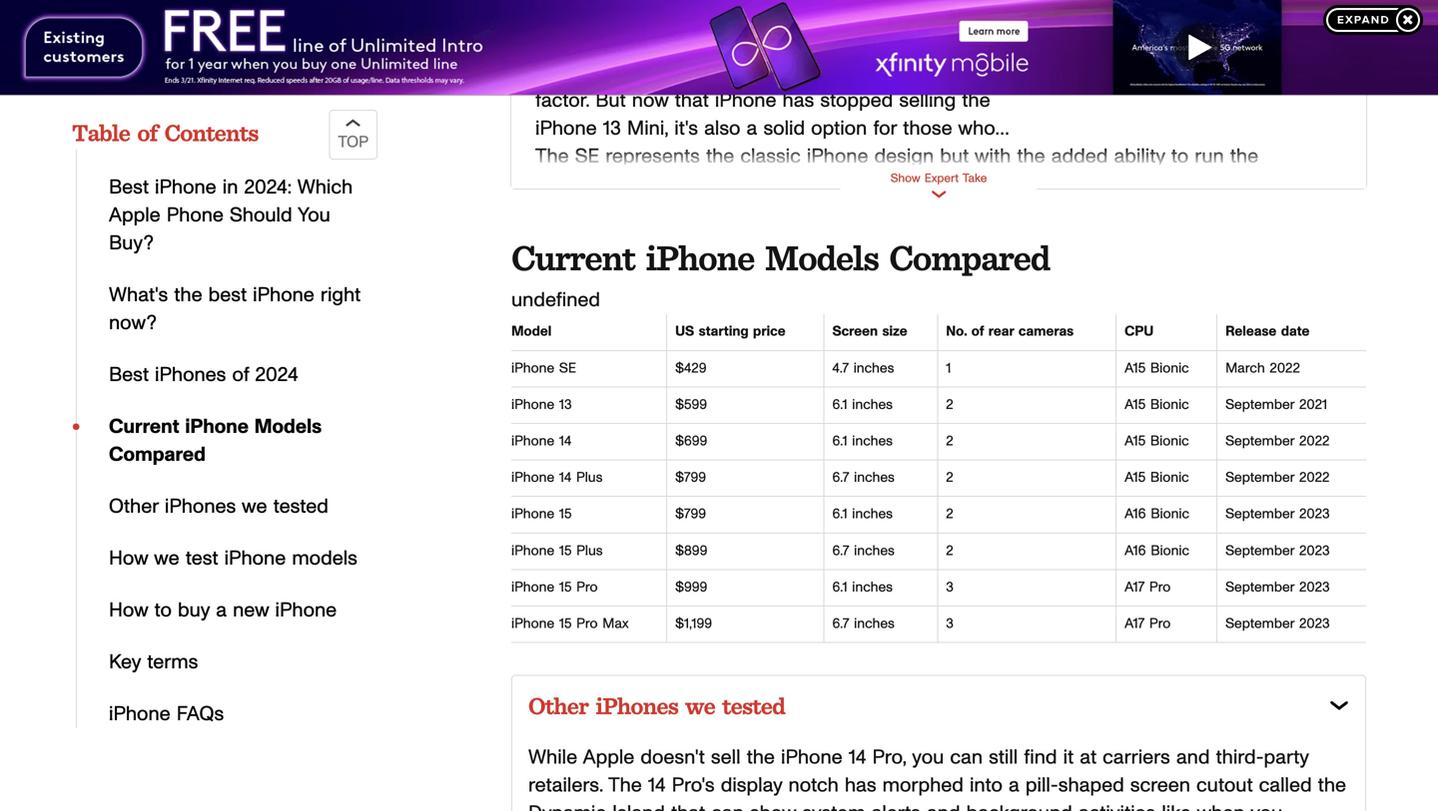 Task type: locate. For each thing, give the bounding box(es) containing it.
1 vertical spatial a17
[[1125, 618, 1145, 632]]

1 vertical spatial $799
[[675, 508, 706, 522]]

6.7 for $799
[[832, 471, 849, 485]]

1 september from the top
[[1225, 398, 1294, 412]]

other iphones we tested link
[[109, 497, 328, 517]]

show
[[750, 804, 796, 812]]

5 2 from the top
[[946, 545, 953, 558]]

iphone inside while apple doesn't sell the iphone 14 pro, you can still find it at carriers and third-party retailers. the 14 pro's display notch has morphed into a pill-shaped screen cutout called the dynamic island that can show system alerts and background activities like when y
[[781, 749, 842, 768]]

2 $799 from the top
[[675, 508, 706, 522]]

we left test on the left bottom
[[154, 549, 179, 569]]

0 horizontal spatial compared
[[109, 445, 206, 465]]

0 horizontal spatial current
[[109, 417, 180, 437]]

0 horizontal spatial we
[[154, 549, 179, 569]]

1 vertical spatial 6.7
[[832, 545, 849, 558]]

in left the "2024:"
[[222, 178, 238, 198]]

1 vertical spatial how
[[109, 601, 148, 621]]

3 6.1 from the top
[[832, 508, 847, 522]]

tested
[[273, 497, 328, 517], [722, 692, 785, 721]]

0 vertical spatial iphones
[[155, 365, 226, 385]]

1 horizontal spatial 13
[[1056, 203, 1074, 223]]

13 left "mini."
[[1120, 203, 1138, 223]]

2023 for $999
[[1299, 581, 1330, 595]]

the up island
[[608, 776, 642, 796]]

current iphone models compared down apps.
[[511, 236, 1050, 279]]

a17 pro for 6.7 inches
[[1125, 618, 1171, 632]]

1 vertical spatial $429
[[675, 362, 707, 376]]

a15 for $429
[[1125, 362, 1146, 376]]

back down apps.
[[775, 203, 817, 223]]

best
[[208, 286, 247, 306]]

was up most on the left
[[584, 203, 619, 223]]

current down best iphones of 2024 on the top of page
[[109, 417, 180, 437]]

1 horizontal spatial like
[[1162, 804, 1191, 812]]

was down "ability"
[[1130, 175, 1165, 195]]

6.7 for $899
[[832, 545, 849, 558]]

1 horizontal spatial that
[[1171, 175, 1205, 195]]

1 horizontal spatial we
[[242, 497, 267, 517]]

to
[[1171, 147, 1189, 167], [717, 203, 734, 223], [154, 601, 172, 621]]

15 down iphone 15 pro
[[559, 618, 572, 632]]

1 6.1 from the top
[[832, 398, 847, 412]]

6 september from the top
[[1225, 581, 1294, 595]]

can
[[950, 749, 983, 768], [711, 804, 744, 812]]

2 2 from the top
[[946, 435, 953, 449]]

september 2023 for $899
[[1225, 545, 1330, 558]]

and up cutout
[[1176, 749, 1210, 768]]

0 horizontal spatial in
[[222, 178, 238, 198]]

how left test on the left bottom
[[109, 549, 148, 569]]

2 a17 pro from the top
[[1125, 618, 1171, 632]]

iphone faqs link
[[109, 705, 224, 725]]

0 horizontal spatial into
[[766, 231, 799, 251]]

13 up facetime,
[[1056, 203, 1074, 223]]

iphone up 'phone'
[[155, 178, 216, 198]]

iphones up test on the left bottom
[[165, 497, 236, 517]]

0 horizontal spatial at
[[1080, 749, 1097, 768]]

no. of rear cameras
[[946, 325, 1074, 339]]

2 for iphone 13
[[946, 398, 953, 412]]

release date
[[1225, 325, 1310, 339]]

quieter
[[914, 175, 975, 195]]

to left the run
[[1171, 147, 1189, 167]]

that up it's on the right top of page
[[1171, 175, 1205, 195]]

facetime,
[[1026, 231, 1115, 251]]

2 3 from the top
[[946, 618, 954, 632]]

0 vertical spatial a16 bionic
[[1125, 508, 1189, 522]]

best iphones of 2024 link
[[109, 365, 298, 385]]

iphone 15 pro max
[[511, 618, 629, 632]]

1 vertical spatial 3
[[946, 618, 954, 632]]

a16 bionic for 6.1 inches
[[1125, 508, 1189, 522]]

6.7 inches
[[832, 471, 895, 485], [832, 545, 895, 558], [832, 618, 895, 632]]

2 2023 from the top
[[1299, 545, 1330, 558]]

september for iphone 13
[[1225, 398, 1294, 412]]

3 6.1 inches from the top
[[832, 508, 893, 522]]

0 vertical spatial into
[[766, 231, 799, 251]]

of inside current iphone models compared element
[[971, 325, 984, 339]]

2 horizontal spatial 13
[[1120, 203, 1138, 223]]

1 3 from the top
[[946, 581, 954, 595]]

2 september from the top
[[1225, 435, 1294, 449]]

3 a15 bionic from the top
[[1125, 435, 1189, 449]]

the up used
[[879, 175, 908, 195]]

current iphone models compared link
[[109, 417, 322, 465]]

to left the buy
[[154, 601, 172, 621]]

but
[[940, 147, 969, 167]]

14 up has
[[849, 749, 866, 768]]

phone
[[166, 206, 224, 226]]

1 a16 from the top
[[1125, 508, 1146, 522]]

iphone up notch
[[781, 749, 842, 768]]

iphone down upgraded at the left top of the page
[[646, 236, 754, 279]]

0 horizontal spatial to
[[154, 601, 172, 621]]

14 up island
[[648, 776, 666, 796]]

1 vertical spatial at
[[1080, 749, 1097, 768]]

6.7 inches for $1,199
[[832, 618, 895, 632]]

iphone down iphone 15
[[511, 545, 554, 558]]

other iphones we tested up how we test iphone models
[[109, 497, 328, 517]]

2 6.1 inches from the top
[[832, 435, 893, 449]]

a16 bionic
[[1125, 508, 1189, 522], [1125, 545, 1189, 558]]

the se represents the classic iphone design but with the added ability to run the latest version of ios and apps. one of the quieter updates in 2022 was that the se's back was upgraded to the back glass used on the iphone 13 and 13 mini. it's also your most affordable way into all of apple services like facetime, imessage and icloud.
[[535, 147, 1283, 279]]

morphed
[[882, 776, 964, 796]]

a17 pro for 6.1 inches
[[1125, 581, 1171, 595]]

inches
[[854, 362, 894, 376], [852, 398, 893, 412], [852, 435, 893, 449], [854, 471, 895, 485], [852, 508, 893, 522], [854, 545, 895, 558], [852, 581, 893, 595], [854, 618, 895, 632]]

we up how we test iphone models
[[242, 497, 267, 517]]

1 2023 from the top
[[1299, 508, 1330, 522]]

4 a15 bionic from the top
[[1125, 471, 1189, 485]]

1 horizontal spatial other
[[528, 692, 588, 721]]

1 september 2022 from the top
[[1225, 435, 1330, 449]]

0 vertical spatial 6.7 inches
[[832, 471, 895, 485]]

se
[[575, 147, 599, 167], [559, 362, 576, 376]]

2021
[[1299, 398, 1327, 412]]

the up display on the right
[[747, 749, 775, 768]]

4 september 2023 from the top
[[1225, 618, 1330, 632]]

1 6.7 from the top
[[832, 471, 849, 485]]

iphones up doesn't
[[595, 692, 678, 721]]

right
[[320, 286, 361, 306]]

that inside while apple doesn't sell the iphone 14 pro, you can still find it at carriers and third-party retailers. the 14 pro's display notch has morphed into a pill-shaped screen cutout called the dynamic island that can show system alerts and background activities like when y
[[671, 804, 705, 812]]

a15
[[1125, 362, 1146, 376], [1125, 398, 1146, 412], [1125, 435, 1146, 449], [1125, 471, 1146, 485]]

when
[[1197, 804, 1245, 812]]

4 15 from the top
[[559, 618, 572, 632]]

0 vertical spatial a17 pro
[[1125, 581, 1171, 595]]

1 horizontal spatial compared
[[889, 236, 1050, 279]]

2 6.1 from the top
[[832, 435, 847, 449]]

0 vertical spatial other iphones we tested
[[109, 497, 328, 517]]

of right table at the top left of page
[[137, 118, 157, 147]]

island
[[612, 804, 665, 812]]

1 vertical spatial current iphone models compared
[[109, 417, 322, 465]]

0 vertical spatial can
[[950, 749, 983, 768]]

0 vertical spatial that
[[1171, 175, 1205, 195]]

1 horizontal spatial $429
[[1155, 25, 1188, 39]]

into down the still
[[970, 776, 1003, 796]]

0 horizontal spatial the
[[535, 147, 569, 167]]

0 horizontal spatial like
[[990, 231, 1019, 251]]

13 down the iphone se
[[559, 398, 572, 412]]

iphone down iphone 13
[[511, 435, 554, 449]]

$799 for iphone 14 plus
[[675, 471, 706, 485]]

bionic for iphone 14 plus
[[1150, 471, 1189, 485]]

march
[[1225, 362, 1265, 376]]

1 horizontal spatial a
[[1009, 776, 1019, 796]]

1 6.7 inches from the top
[[832, 471, 895, 485]]

display
[[721, 776, 782, 796]]

how up key
[[109, 601, 148, 621]]

0 vertical spatial the
[[535, 147, 569, 167]]

4 september from the top
[[1225, 508, 1294, 522]]

with
[[975, 147, 1011, 167]]

0 vertical spatial tested
[[273, 497, 328, 517]]

of left 2024
[[232, 365, 249, 385]]

1 vertical spatial plus
[[576, 545, 603, 558]]

6.1 for $799
[[832, 508, 847, 522]]

3 6.7 inches from the top
[[832, 618, 895, 632]]

1 horizontal spatial other iphones we tested
[[528, 692, 785, 721]]

2 horizontal spatial to
[[1171, 147, 1189, 167]]

se inside "the se represents the classic iphone design but with the added ability to run the latest version of ios and apps. one of the quieter updates in 2022 was that the se's back was upgraded to the back glass used on the iphone 13 and 13 mini. it's also your most affordable way into all of apple services like facetime, imessage and icloud."
[[575, 147, 599, 167]]

6.1 inches for $999
[[832, 581, 893, 595]]

2 for iphone 14
[[946, 435, 953, 449]]

5 september from the top
[[1225, 545, 1294, 558]]

other
[[109, 497, 159, 517], [528, 692, 588, 721]]

0 horizontal spatial other
[[109, 497, 159, 517]]

best up the buy?
[[109, 178, 149, 198]]

1 vertical spatial tested
[[722, 692, 785, 721]]

compared down the on
[[889, 236, 1050, 279]]

2 plus from the top
[[576, 545, 603, 558]]

iphone inside the current iphone models compared
[[185, 417, 249, 437]]

3 a15 from the top
[[1125, 435, 1146, 449]]

0 vertical spatial current
[[511, 236, 635, 279]]

iphone right best
[[253, 286, 314, 306]]

best iphone in 2024: which apple phone should you buy?
[[109, 178, 353, 254]]

tested up models
[[273, 497, 328, 517]]

current iphone models compared up other iphones we tested link
[[109, 417, 322, 465]]

0 horizontal spatial 13
[[559, 398, 572, 412]]

iphone up iphone 14 at the left bottom
[[511, 398, 554, 412]]

a16 bionic for 6.7 inches
[[1125, 545, 1189, 558]]

1 horizontal spatial back
[[775, 203, 817, 223]]

4 2 from the top
[[946, 508, 953, 522]]

you
[[298, 206, 330, 226]]

best iphones of 2024
[[109, 365, 298, 385]]

that inside "the se represents the classic iphone design but with the added ability to run the latest version of ios and apps. one of the quieter updates in 2022 was that the se's back was upgraded to the back glass used on the iphone 13 and 13 mini. it's also your most affordable way into all of apple services like facetime, imessage and icloud."
[[1171, 175, 1205, 195]]

1 vertical spatial like
[[1162, 804, 1191, 812]]

14 up iphone 14 plus
[[559, 435, 571, 449]]

3 for 6.1 inches
[[946, 581, 954, 595]]

we up sell
[[685, 692, 715, 721]]

current up the undefined
[[511, 236, 635, 279]]

to up way
[[717, 203, 734, 223]]

2 vertical spatial 6.7
[[832, 618, 849, 632]]

1 vertical spatial other
[[528, 692, 588, 721]]

2 vertical spatial 6.7 inches
[[832, 618, 895, 632]]

$799 for iphone 15
[[675, 508, 706, 522]]

size
[[882, 325, 907, 339]]

15 up iphone 15 pro max
[[559, 581, 572, 595]]

the right the on
[[954, 203, 982, 223]]

se inside current iphone models compared element
[[559, 362, 576, 376]]

1 back from the left
[[535, 203, 578, 223]]

2 a15 bionic from the top
[[1125, 398, 1189, 412]]

the left best
[[174, 286, 202, 306]]

1 horizontal spatial to
[[717, 203, 734, 223]]

6.1 inches for $599
[[832, 398, 893, 412]]

0 vertical spatial current iphone models compared
[[511, 236, 1050, 279]]

0 vertical spatial 6.7
[[832, 471, 849, 485]]

into left all
[[766, 231, 799, 251]]

1 horizontal spatial the
[[608, 776, 642, 796]]

1 $799 from the top
[[675, 471, 706, 485]]

1 a15 bionic from the top
[[1125, 362, 1189, 376]]

bionic for iphone se
[[1150, 362, 1189, 376]]

design
[[874, 147, 934, 167]]

2 for iphone 14 plus
[[946, 471, 953, 485]]

1 vertical spatial current
[[109, 417, 180, 437]]

2023
[[1299, 508, 1330, 522], [1299, 545, 1330, 558], [1299, 581, 1330, 595], [1299, 618, 1330, 632]]

$799 down $699
[[675, 471, 706, 485]]

plus up iphone 15 pro
[[576, 545, 603, 558]]

15 up iphone 15 pro
[[559, 545, 572, 558]]

2022 for 6.1 inches
[[1299, 435, 1330, 449]]

4 a15 from the top
[[1125, 471, 1146, 485]]

1 horizontal spatial at
[[1193, 25, 1205, 39]]

15 for iphone 15 pro max
[[559, 618, 572, 632]]

of right no. at top
[[971, 325, 984, 339]]

a up background
[[1009, 776, 1019, 796]]

iphone inside what's the best iphone right now?
[[253, 286, 314, 306]]

best inside best iphone in 2024: which apple phone should you buy?
[[109, 178, 149, 198]]

party
[[1264, 749, 1309, 768]]

1 a15 from the top
[[1125, 362, 1146, 376]]

1 vertical spatial a
[[1009, 776, 1019, 796]]

1 horizontal spatial was
[[1130, 175, 1165, 195]]

can down display on the right
[[711, 804, 744, 812]]

$899
[[675, 545, 707, 558]]

2 september 2023 from the top
[[1225, 545, 1330, 558]]

a15 for $799
[[1125, 471, 1146, 485]]

$429 inside current iphone models compared element
[[675, 362, 707, 376]]

1 plus from the top
[[576, 471, 603, 485]]

1 vertical spatial best
[[109, 365, 149, 385]]

se up iphone 13
[[559, 362, 576, 376]]

15 for iphone 15
[[559, 508, 572, 522]]

inches for iphone se
[[854, 362, 894, 376]]

show expert take
[[890, 173, 987, 185]]

0 vertical spatial was
[[1130, 175, 1165, 195]]

6.1
[[832, 398, 847, 412], [832, 435, 847, 449], [832, 508, 847, 522], [832, 581, 847, 595]]

3 2 from the top
[[946, 471, 953, 485]]

0 vertical spatial 3
[[946, 581, 954, 595]]

2 6.7 from the top
[[832, 545, 849, 558]]

september 2023 for $999
[[1225, 581, 1330, 595]]

compared
[[889, 236, 1050, 279], [109, 445, 206, 465]]

back
[[535, 203, 578, 223], [775, 203, 817, 223]]

2 a17 from the top
[[1125, 618, 1145, 632]]

tested up sell
[[722, 692, 785, 721]]

september for iphone 15 pro
[[1225, 581, 1294, 595]]

se up the latest
[[575, 147, 599, 167]]

1 15 from the top
[[559, 508, 572, 522]]

inches for iphone 14
[[852, 435, 893, 449]]

max
[[602, 618, 629, 632]]

.
[[962, 259, 966, 279]]

15 for iphone 15 plus
[[559, 545, 572, 558]]

1 vertical spatial 6.7 inches
[[832, 545, 895, 558]]

like inside "the se represents the classic iphone design but with the added ability to run the latest version of ios and apps. one of the quieter updates in 2022 was that the se's back was upgraded to the back glass used on the iphone 13 and 13 mini. it's also your most affordable way into all of apple services like facetime, imessage and icloud."
[[990, 231, 1019, 251]]

1 vertical spatial that
[[671, 804, 705, 812]]

other iphones we tested
[[109, 497, 328, 517], [528, 692, 785, 721]]

which
[[297, 178, 353, 198]]

0 horizontal spatial back
[[535, 203, 578, 223]]

0 vertical spatial best
[[109, 178, 149, 198]]

system
[[802, 804, 865, 812]]

3 for 6.7 inches
[[946, 618, 954, 632]]

1 a17 pro from the top
[[1125, 581, 1171, 595]]

models down glass
[[765, 236, 878, 279]]

2 horizontal spatial we
[[685, 692, 715, 721]]

iphone down iphone 14 at the left bottom
[[511, 471, 554, 485]]

pro
[[576, 581, 598, 595], [1149, 581, 1171, 595], [576, 618, 598, 632], [1149, 618, 1171, 632]]

0 horizontal spatial current iphone models compared
[[109, 417, 322, 465]]

1 vertical spatial a16 bionic
[[1125, 545, 1189, 558]]

and right ios
[[720, 175, 754, 195]]

current iphone models compared
[[511, 236, 1050, 279], [109, 417, 322, 465]]

1 best from the top
[[109, 178, 149, 198]]

2 6.7 inches from the top
[[832, 545, 895, 558]]

september 2022
[[1225, 435, 1330, 449], [1225, 471, 1330, 485]]

iphone down iphone 15 pro
[[511, 618, 554, 632]]

1 2 from the top
[[946, 398, 953, 412]]

0 vertical spatial at
[[1193, 25, 1205, 39]]

plus up iphone 15 plus
[[576, 471, 603, 485]]

screen
[[832, 325, 878, 339]]

and down 'morphed'
[[927, 804, 960, 812]]

bionic
[[1150, 362, 1189, 376], [1150, 398, 1189, 412], [1150, 435, 1189, 449], [1150, 471, 1189, 485], [1151, 508, 1189, 522], [1151, 545, 1189, 558]]

1 horizontal spatial in
[[1059, 175, 1075, 195]]

0 horizontal spatial tested
[[273, 497, 328, 517]]

$799 up $899
[[675, 508, 706, 522]]

1 vertical spatial september 2022
[[1225, 471, 1330, 485]]

2 a15 from the top
[[1125, 398, 1146, 412]]

2 september 2022 from the top
[[1225, 471, 1330, 485]]

show
[[890, 173, 920, 185]]

6.7 for $1,199
[[832, 618, 849, 632]]

1 6.1 inches from the top
[[832, 398, 893, 412]]

a inside while apple doesn't sell the iphone 14 pro, you can still find it at carriers and third-party retailers. the 14 pro's display notch has morphed into a pill-shaped screen cutout called the dynamic island that can show system alerts and background activities like when y
[[1009, 776, 1019, 796]]

mini.
[[1144, 203, 1185, 223]]

2023 for $1,199
[[1299, 618, 1330, 632]]

$429 for $429 at apple
[[1155, 25, 1188, 39]]

key
[[109, 653, 141, 673]]

3 2023 from the top
[[1299, 581, 1330, 595]]

of up upgraded at the left top of the page
[[659, 175, 676, 195]]

best
[[109, 178, 149, 198], [109, 365, 149, 385]]

ability
[[1114, 147, 1165, 167]]

1 horizontal spatial into
[[970, 776, 1003, 796]]

dynamic
[[528, 804, 606, 812]]

the up updates
[[1017, 147, 1045, 167]]

2 a16 from the top
[[1125, 545, 1146, 558]]

0 vertical spatial $799
[[675, 471, 706, 485]]

compared up other iphones we tested link
[[109, 445, 206, 465]]

4 6.1 inches from the top
[[832, 581, 893, 595]]

iphone down best iphones of 2024 link
[[185, 417, 249, 437]]

key terms link
[[109, 653, 198, 673]]

apple inside while apple doesn't sell the iphone 14 pro, you can still find it at carriers and third-party retailers. the 14 pro's display notch has morphed into a pill-shaped screen cutout called the dynamic island that can show system alerts and background activities like when y
[[583, 749, 634, 768]]

3 september 2023 from the top
[[1225, 581, 1330, 595]]

was
[[1130, 175, 1165, 195], [584, 203, 619, 223]]

a right the buy
[[216, 601, 227, 621]]

iphone up 'one'
[[807, 147, 868, 167]]

0 vertical spatial like
[[990, 231, 1019, 251]]

1 vertical spatial can
[[711, 804, 744, 812]]

models down 2024
[[254, 417, 322, 437]]

7 september from the top
[[1225, 618, 1294, 632]]

that down pro's
[[671, 804, 705, 812]]

best down now?
[[109, 365, 149, 385]]

in inside best iphone in 2024: which apple phone should you buy?
[[222, 178, 238, 198]]

2 how from the top
[[109, 601, 148, 621]]

a17
[[1125, 581, 1145, 595], [1125, 618, 1145, 632]]

3 15 from the top
[[559, 581, 572, 595]]

like inside while apple doesn't sell the iphone 14 pro, you can still find it at carriers and third-party retailers. the 14 pro's display notch has morphed into a pill-shaped screen cutout called the dynamic island that can show system alerts and background activities like when y
[[1162, 804, 1191, 812]]

0 horizontal spatial a
[[216, 601, 227, 621]]

added
[[1051, 147, 1108, 167]]

inches for iphone 15 pro
[[852, 581, 893, 595]]

in down added
[[1059, 175, 1075, 195]]

2 best from the top
[[109, 365, 149, 385]]

6.1 for $699
[[832, 435, 847, 449]]

1 vertical spatial was
[[584, 203, 619, 223]]

0 vertical spatial how
[[109, 549, 148, 569]]

3 6.7 from the top
[[832, 618, 849, 632]]

1 vertical spatial a16
[[1125, 545, 1146, 558]]

iphones up current iphone models compared link
[[155, 365, 226, 385]]

at
[[1193, 25, 1205, 39], [1080, 749, 1097, 768]]

1 how from the top
[[109, 549, 148, 569]]

15 up iphone 15 plus
[[559, 508, 572, 522]]

0 vertical spatial a16
[[1125, 508, 1146, 522]]

iphone inside best iphone in 2024: which apple phone should you buy?
[[155, 178, 216, 198]]

like down screen
[[1162, 804, 1191, 812]]

1 a16 bionic from the top
[[1125, 508, 1189, 522]]

faqs
[[176, 705, 224, 725]]

back up your
[[535, 203, 578, 223]]

iphone 13
[[511, 398, 572, 412]]

while apple doesn't sell the iphone 14 pro, you can still find it at carriers and third-party retailers. the 14 pro's display notch has morphed into a pill-shaped screen cutout called the dynamic island that can show system alerts and background activities like when y
[[528, 749, 1346, 812]]

like down updates
[[990, 231, 1019, 251]]

best for best iphones of 2024
[[109, 365, 149, 385]]

1 a17 from the top
[[1125, 581, 1145, 595]]

4 6.1 from the top
[[832, 581, 847, 595]]

0 vertical spatial plus
[[576, 471, 603, 485]]

4 2023 from the top
[[1299, 618, 1330, 632]]

2 15 from the top
[[559, 545, 572, 558]]

and up facetime,
[[1080, 203, 1114, 223]]

plus for iphone 15 plus
[[576, 545, 603, 558]]

iphone 15
[[511, 508, 572, 522]]

the up the latest
[[535, 147, 569, 167]]

1 vertical spatial se
[[559, 362, 576, 376]]

can left the still
[[950, 749, 983, 768]]

3 september from the top
[[1225, 471, 1294, 485]]

1 september 2023 from the top
[[1225, 508, 1330, 522]]

1 vertical spatial the
[[608, 776, 642, 796]]

2 a16 bionic from the top
[[1125, 545, 1189, 558]]

other iphones we tested up doesn't
[[528, 692, 785, 721]]



Task type: vqa. For each thing, say whether or not it's contained in the screenshot.


Task type: describe. For each thing, give the bounding box(es) containing it.
15 for iphone 15 pro
[[559, 581, 572, 595]]

third-
[[1216, 749, 1264, 768]]

and down also
[[1212, 231, 1246, 251]]

in inside "the se represents the classic iphone design but with the added ability to run the latest version of ios and apps. one of the quieter updates in 2022 was that the se's back was upgraded to the back glass used on the iphone 13 and 13 mini. it's also your most affordable way into all of apple services like facetime, imessage and icloud."
[[1059, 175, 1075, 195]]

best for best iphone in 2024: which apple phone should you buy?
[[109, 178, 149, 198]]

iphone down the "key terms"
[[109, 705, 170, 725]]

also
[[1221, 203, 1258, 223]]

the up ios
[[706, 147, 734, 167]]

a15 bionic for $699
[[1125, 435, 1189, 449]]

1 vertical spatial we
[[154, 549, 179, 569]]

test
[[185, 549, 218, 569]]

6.1 for $999
[[832, 581, 847, 595]]

0 vertical spatial compared
[[889, 236, 1050, 279]]

contents
[[164, 118, 258, 147]]

you
[[912, 749, 944, 768]]

run
[[1195, 147, 1224, 167]]

it
[[1063, 749, 1074, 768]]

september 2022 for 6.1 inches
[[1225, 435, 1330, 449]]

has
[[845, 776, 876, 796]]

the up way
[[740, 203, 769, 223]]

price
[[753, 325, 786, 339]]

2022 inside "the se represents the classic iphone design but with the added ability to run the latest version of ios and apps. one of the quieter updates in 2022 was that the se's back was upgraded to the back glass used on the iphone 13 and 13 mini. it's also your most affordable way into all of apple services like facetime, imessage and icloud."
[[1081, 175, 1124, 195]]

september for iphone 14
[[1225, 435, 1294, 449]]

a15 bionic for $429
[[1125, 362, 1189, 376]]

iphone down updates
[[988, 203, 1050, 223]]

1 vertical spatial models
[[254, 417, 322, 437]]

into inside while apple doesn't sell the iphone 14 pro, you can still find it at carriers and third-party retailers. the 14 pro's display notch has morphed into a pill-shaped screen cutout called the dynamic island that can show system alerts and background activities like when y
[[970, 776, 1003, 796]]

apple inside best iphone in 2024: which apple phone should you buy?
[[109, 206, 160, 226]]

iphone down model
[[511, 362, 554, 376]]

2 vertical spatial iphones
[[595, 692, 678, 721]]

iphone faqs
[[109, 705, 224, 725]]

current inside the current iphone models compared
[[109, 417, 180, 437]]

pro's
[[672, 776, 715, 796]]

starting
[[699, 325, 749, 339]]

a16 for 6.7 inches
[[1125, 545, 1146, 558]]

a15 bionic for $599
[[1125, 398, 1189, 412]]

september 2023 for $1,199
[[1225, 618, 1330, 632]]

apple inside "the se represents the classic iphone design but with the added ability to run the latest version of ios and apps. one of the quieter updates in 2022 was that the se's back was upgraded to the back glass used on the iphone 13 and 13 mini. it's also your most affordable way into all of apple services like facetime, imessage and icloud."
[[853, 231, 905, 251]]

a15 for $599
[[1125, 398, 1146, 412]]

iphone 15 plus
[[511, 545, 603, 558]]

september for iphone 15 pro max
[[1225, 618, 1294, 632]]

inches for iphone 13
[[852, 398, 893, 412]]

how to buy a new iphone link
[[109, 601, 337, 621]]

table
[[72, 118, 130, 147]]

at inside while apple doesn't sell the iphone 14 pro, you can still find it at carriers and third-party retailers. the 14 pro's display notch has morphed into a pill-shaped screen cutout called the dynamic island that can show system alerts and background activities like when y
[[1080, 749, 1097, 768]]

cameras
[[1019, 325, 1074, 339]]

0 vertical spatial we
[[242, 497, 267, 517]]

called
[[1259, 776, 1312, 796]]

2023 for $899
[[1299, 545, 1330, 558]]

inches for iphone 15
[[852, 508, 893, 522]]

the up also
[[1211, 175, 1239, 195]]

6.1 for $599
[[832, 398, 847, 412]]

iphone down iphone 15 plus
[[511, 581, 554, 595]]

2022 for 6.7 inches
[[1299, 471, 1330, 485]]

what's the best iphone right now? link
[[109, 286, 361, 334]]

0 vertical spatial to
[[1171, 147, 1189, 167]]

key terms
[[109, 653, 198, 673]]

1 horizontal spatial current
[[511, 236, 635, 279]]

how for how we test iphone models
[[109, 549, 148, 569]]

most
[[580, 231, 624, 251]]

shaped
[[1058, 776, 1124, 796]]

se for the
[[575, 147, 599, 167]]

plus for iphone 14 plus
[[576, 471, 603, 485]]

a15 bionic for $799
[[1125, 471, 1189, 485]]

pill-
[[1025, 776, 1058, 796]]

what's the best iphone right now?
[[109, 286, 361, 334]]

1 vertical spatial to
[[717, 203, 734, 223]]

iphone down iphone 14 plus
[[511, 508, 554, 522]]

affordable
[[630, 231, 720, 251]]

iphone up new
[[224, 549, 286, 569]]

imessage
[[1121, 231, 1206, 251]]

2 back from the left
[[775, 203, 817, 223]]

should
[[230, 206, 292, 226]]

find
[[1024, 749, 1057, 768]]

iphones for other iphones we tested link
[[165, 497, 236, 517]]

buy?
[[109, 234, 154, 254]]

bionic for iphone 14
[[1150, 435, 1189, 449]]

new
[[233, 601, 269, 621]]

a17 for 6.7 inches
[[1125, 618, 1145, 632]]

what's
[[109, 286, 168, 306]]

inches for iphone 15 pro max
[[854, 618, 895, 632]]

best iphone in 2024: which apple phone should you buy? link
[[109, 178, 353, 254]]

services
[[911, 231, 984, 251]]

a17 for 6.1 inches
[[1125, 581, 1145, 595]]

se for iphone
[[559, 362, 576, 376]]

the up se's
[[1230, 147, 1258, 167]]

6.1 inches for $799
[[832, 508, 893, 522]]

iphone se
[[511, 362, 576, 376]]

how to buy a new iphone
[[109, 601, 337, 621]]

take
[[963, 173, 987, 185]]

version
[[589, 175, 653, 195]]

still
[[989, 749, 1018, 768]]

bionic for iphone 13
[[1150, 398, 1189, 412]]

1 horizontal spatial can
[[950, 749, 983, 768]]

1 horizontal spatial tested
[[722, 692, 785, 721]]

2024:
[[244, 178, 292, 198]]

while
[[528, 749, 577, 768]]

the inside "the se represents the classic iphone design but with the added ability to run the latest version of ios and apps. one of the quieter updates in 2022 was that the se's back was upgraded to the back glass used on the iphone 13 and 13 mini. it's also your most affordable way into all of apple services like facetime, imessage and icloud."
[[535, 147, 569, 167]]

$429 for $429
[[675, 362, 707, 376]]

your
[[535, 231, 574, 251]]

now?
[[109, 314, 157, 334]]

13 inside current iphone models compared element
[[559, 398, 572, 412]]

2024
[[255, 365, 298, 385]]

undefined
[[511, 291, 600, 311]]

of right 'one'
[[856, 175, 873, 195]]

how for how to buy a new iphone
[[109, 601, 148, 621]]

screen size
[[832, 325, 907, 339]]

se's
[[1245, 175, 1283, 195]]

icloud.
[[535, 259, 596, 279]]

0 horizontal spatial can
[[711, 804, 744, 812]]

$599
[[675, 398, 707, 412]]

how we test iphone models
[[109, 549, 357, 569]]

retailers.
[[528, 776, 603, 796]]

into inside "the se represents the classic iphone design but with the added ability to run the latest version of ios and apps. one of the quieter updates in 2022 was that the se's back was upgraded to the back glass used on the iphone 13 and 13 mini. it's also your most affordable way into all of apple services like facetime, imessage and icloud."
[[766, 231, 799, 251]]

iphone right new
[[275, 601, 337, 621]]

6.1 inches for $699
[[832, 435, 893, 449]]

$699
[[675, 435, 707, 449]]

us starting price
[[675, 325, 786, 339]]

rear
[[988, 325, 1014, 339]]

bionic for iphone 15
[[1151, 508, 1189, 522]]

cutout
[[1196, 776, 1253, 796]]

2 for iphone 15
[[946, 508, 953, 522]]

activities
[[1078, 804, 1156, 812]]

$429 at apple
[[1155, 25, 1247, 39]]

alerts
[[871, 804, 921, 812]]

14 up iphone 15
[[559, 471, 571, 485]]

top
[[338, 135, 368, 151]]

4.7 inches
[[832, 362, 894, 376]]

0 vertical spatial a
[[216, 601, 227, 621]]

sell
[[711, 749, 741, 768]]

expert
[[924, 173, 959, 185]]

iphone 14
[[511, 435, 571, 449]]

september 2022 for 6.7 inches
[[1225, 471, 1330, 485]]

cpu
[[1125, 325, 1154, 339]]

way
[[725, 231, 760, 251]]

1 horizontal spatial models
[[765, 236, 878, 279]]

september 2021
[[1225, 398, 1327, 412]]

iphones for best iphones of 2024 link
[[155, 365, 226, 385]]

a16 for 6.1 inches
[[1125, 508, 1146, 522]]

0 vertical spatial other
[[109, 497, 159, 517]]

current iphone models compared element
[[511, 315, 1366, 644]]

september 2023 for $799
[[1225, 508, 1330, 522]]

inches for iphone 15 plus
[[854, 545, 895, 558]]

1 horizontal spatial current iphone models compared
[[511, 236, 1050, 279]]

6.7 inches for $899
[[832, 545, 895, 558]]

0 horizontal spatial other iphones we tested
[[109, 497, 328, 517]]

1 vertical spatial other iphones we tested
[[528, 692, 785, 721]]

2023 for $799
[[1299, 508, 1330, 522]]

the right called
[[1318, 776, 1346, 796]]

on
[[925, 203, 948, 223]]

september for iphone 15 plus
[[1225, 545, 1294, 558]]

terms
[[147, 653, 198, 673]]

the inside while apple doesn't sell the iphone 14 pro, you can still find it at carriers and third-party retailers. the 14 pro's display notch has morphed into a pill-shaped screen cutout called the dynamic island that can show system alerts and background activities like when y
[[608, 776, 642, 796]]

2 vertical spatial to
[[154, 601, 172, 621]]

models
[[292, 549, 357, 569]]

carriers
[[1103, 749, 1170, 768]]

all
[[805, 231, 824, 251]]

6.7 inches for $799
[[832, 471, 895, 485]]

of right all
[[831, 231, 847, 251]]

2022 for 4.7 inches
[[1270, 362, 1300, 376]]

buy
[[178, 601, 210, 621]]

september for iphone 14 plus
[[1225, 471, 1294, 485]]

pro,
[[872, 749, 906, 768]]

iphone 14 plus
[[511, 471, 603, 485]]

latest
[[535, 175, 583, 195]]

2 for iphone 15 plus
[[946, 545, 953, 558]]

updates
[[981, 175, 1053, 195]]

doesn't
[[640, 749, 705, 768]]

upgraded
[[625, 203, 711, 223]]

a15 for $699
[[1125, 435, 1146, 449]]

bionic for iphone 15 plus
[[1151, 545, 1189, 558]]

0 horizontal spatial was
[[584, 203, 619, 223]]

advertisement element
[[0, 0, 1438, 95]]

table of contents
[[72, 118, 258, 147]]

the inside what's the best iphone right now?
[[174, 286, 202, 306]]

no.
[[946, 325, 967, 339]]

september for iphone 15
[[1225, 508, 1294, 522]]

inches for iphone 14 plus
[[854, 471, 895, 485]]



